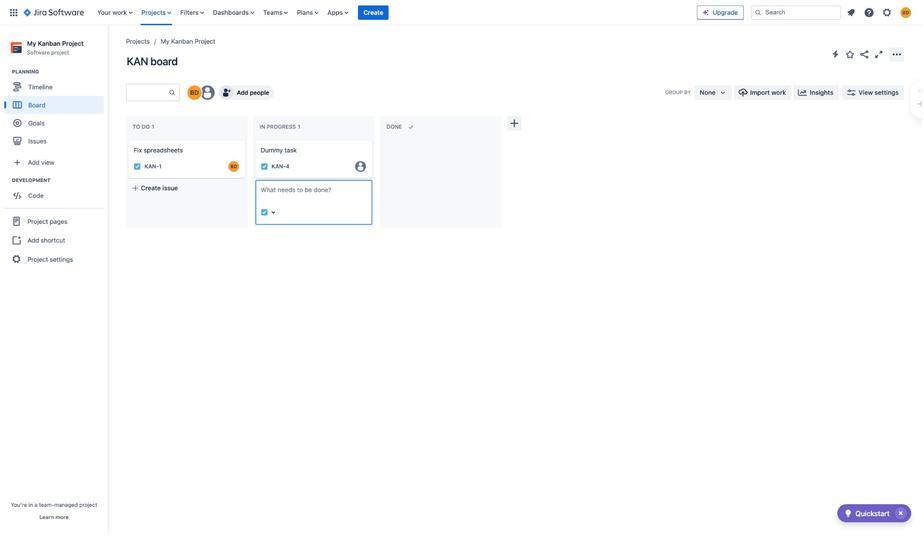 Task type: vqa. For each thing, say whether or not it's contained in the screenshot.
HEADING
yes



Task type: locate. For each thing, give the bounding box(es) containing it.
2 heading from the top
[[12, 177, 108, 184]]

1 task image from the left
[[134, 163, 141, 170]]

planning image
[[1, 66, 12, 77]]

help image
[[864, 7, 875, 18]]

automations menu button icon image
[[831, 49, 842, 59]]

1 heading from the top
[[12, 68, 108, 75]]

banner
[[0, 0, 923, 25]]

0 vertical spatial group
[[4, 68, 108, 153]]

more actions image
[[892, 49, 903, 60]]

0 horizontal spatial task image
[[134, 163, 141, 170]]

task image down to do element
[[134, 163, 141, 170]]

What needs to be done? - Press the "Enter" key to submit or the "Escape" key to cancel. text field
[[261, 185, 367, 203]]

heading for group corresponding to development icon
[[12, 177, 108, 184]]

group
[[4, 68, 108, 153], [4, 177, 108, 207], [4, 208, 105, 272]]

Search this board text field
[[127, 84, 169, 101]]

2 task image from the left
[[261, 163, 268, 170]]

appswitcher icon image
[[8, 7, 19, 18]]

heading
[[12, 68, 108, 75], [12, 177, 108, 184]]

create issue image down in progress element
[[249, 134, 260, 145]]

1 horizontal spatial task image
[[261, 163, 268, 170]]

jira software image
[[23, 7, 84, 18], [23, 7, 84, 18]]

1 horizontal spatial create issue image
[[249, 134, 260, 145]]

1 vertical spatial group
[[4, 177, 108, 207]]

create issue image
[[122, 134, 133, 145], [249, 134, 260, 145]]

2 create issue image from the left
[[249, 134, 260, 145]]

0 vertical spatial heading
[[12, 68, 108, 75]]

goal image
[[13, 119, 21, 127]]

2 vertical spatial group
[[4, 208, 105, 272]]

Search field
[[752, 5, 842, 20]]

list item
[[358, 0, 389, 25]]

task image for in progress element
[[261, 163, 268, 170]]

dismiss quickstart image
[[894, 506, 909, 520]]

task image down in progress element
[[261, 163, 268, 170]]

list
[[93, 0, 697, 25], [843, 4, 917, 21]]

create column image
[[509, 118, 520, 128]]

create issue image for in progress element
[[249, 134, 260, 145]]

your profile and settings image
[[901, 7, 912, 18]]

import image
[[738, 87, 749, 98]]

task image
[[134, 163, 141, 170], [261, 163, 268, 170]]

1 create issue image from the left
[[122, 134, 133, 145]]

1 vertical spatial heading
[[12, 177, 108, 184]]

create issue image down to do element
[[122, 134, 133, 145]]

None search field
[[752, 5, 842, 20]]

group for development icon
[[4, 177, 108, 207]]

heading for group corresponding to planning image
[[12, 68, 108, 75]]

group for planning image
[[4, 68, 108, 153]]

0 horizontal spatial create issue image
[[122, 134, 133, 145]]



Task type: describe. For each thing, give the bounding box(es) containing it.
1 horizontal spatial list
[[843, 4, 917, 21]]

in progress element
[[260, 123, 302, 130]]

enter full screen image
[[874, 49, 885, 60]]

add people image
[[221, 87, 232, 98]]

search image
[[755, 9, 762, 16]]

star kan board image
[[845, 49, 856, 60]]

task image
[[261, 209, 268, 216]]

create issue image for to do element
[[122, 134, 133, 145]]

task image for to do element
[[134, 163, 141, 170]]

sidebar navigation image
[[98, 36, 118, 54]]

to do element
[[133, 123, 156, 130]]

development image
[[1, 175, 12, 186]]

notifications image
[[846, 7, 857, 18]]

settings image
[[882, 7, 893, 18]]

0 horizontal spatial list
[[93, 0, 697, 25]]

primary element
[[5, 0, 697, 25]]

sidebar element
[[0, 25, 108, 533]]

view settings image
[[847, 87, 857, 98]]

check image
[[843, 508, 854, 519]]



